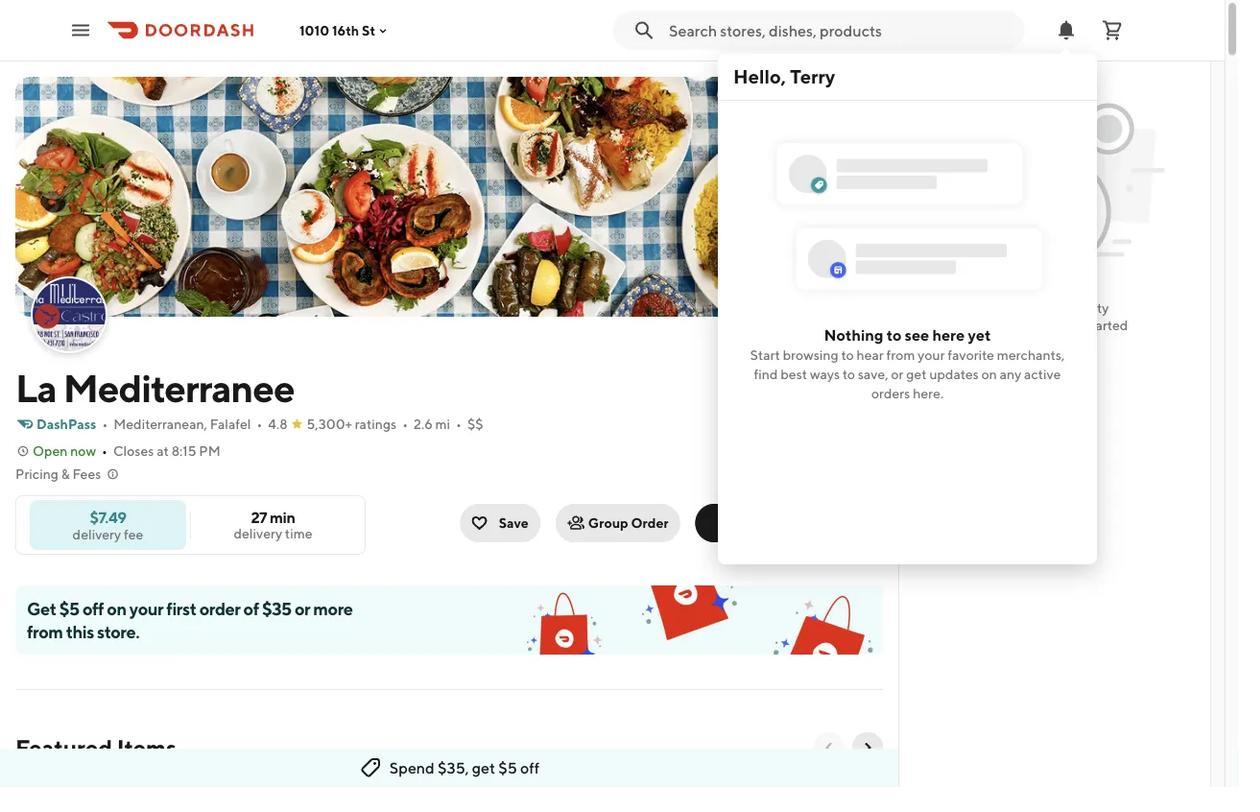 Task type: describe. For each thing, give the bounding box(es) containing it.
first
[[166, 598, 196, 619]]

of
[[244, 598, 259, 619]]

to right ways at the top right of page
[[843, 366, 856, 382]]

group order button
[[556, 504, 681, 543]]

lunch chicken pomegranate image
[[323, 775, 467, 788]]

4.8
[[268, 416, 288, 432]]

$35,
[[438, 759, 469, 777]]

lunch lamb shawarma image
[[778, 775, 922, 788]]

open now
[[33, 443, 96, 459]]

delivery inside $7.49 delivery fee
[[73, 526, 121, 542]]

open menu image
[[69, 19, 92, 42]]

is
[[1059, 300, 1068, 316]]

spend $35, get $5 off
[[390, 759, 540, 777]]

mediterranean, falafel
[[114, 416, 251, 432]]

save,
[[858, 366, 889, 382]]

order
[[199, 598, 241, 619]]

from inside nothing to see here yet start browsing to hear from your favorite merchants, find best ways to save, or get updates on any active orders here.
[[887, 347, 916, 363]]

fee
[[124, 526, 143, 542]]

now
[[70, 443, 96, 459]]

get inside your cart is empty add items to get started
[[1062, 317, 1083, 333]]

$5 inside get $5 off on your first order of $35 or more from this store.
[[59, 598, 79, 619]]

on inside nothing to see here yet start browsing to hear from your favorite merchants, find best ways to save, or get updates on any active orders here.
[[982, 366, 998, 382]]

dashpass •
[[36, 416, 108, 432]]

here.
[[913, 385, 944, 401]]

falafel
[[210, 416, 251, 432]]

order
[[632, 515, 669, 531]]

browsing
[[783, 347, 839, 363]]

• right dashpass
[[102, 416, 108, 432]]

pricing & fees button
[[15, 465, 120, 484]]

cart
[[1032, 300, 1056, 316]]

0 horizontal spatial get
[[472, 759, 496, 777]]

&
[[61, 466, 70, 482]]

min
[[270, 509, 295, 527]]

1010 16th st
[[300, 22, 376, 38]]

this
[[66, 621, 94, 642]]

favorite
[[948, 347, 995, 363]]

Store search: begin typing to search for stores available on DoorDash text field
[[669, 20, 1013, 41]]

items
[[1011, 317, 1044, 333]]

st
[[362, 22, 376, 38]]

merchants,
[[998, 347, 1065, 363]]

delivery
[[719, 508, 771, 523]]

la
[[15, 365, 56, 411]]

27
[[251, 509, 267, 527]]

featured items heading
[[15, 733, 176, 764]]

delivery inside 27 min delivery time
[[234, 526, 282, 542]]

2.6
[[414, 416, 433, 432]]

1010
[[300, 22, 330, 38]]

on inside get $5 off on your first order of $35 or more from this store.
[[107, 598, 126, 619]]

la mediterranee
[[15, 365, 294, 411]]

ratings
[[355, 416, 397, 432]]

order methods option group
[[696, 504, 884, 543]]

5,300+ ratings •
[[307, 416, 408, 432]]

mediterranee
[[63, 365, 294, 411]]

your inside get $5 off on your first order of $35 or more from this store.
[[129, 598, 163, 619]]

empty
[[1071, 300, 1110, 316]]

featured
[[15, 734, 112, 762]]

or inside nothing to see here yet start browsing to hear from your favorite merchants, find best ways to save, or get updates on any active orders here.
[[892, 366, 904, 382]]

open
[[33, 443, 68, 459]]

store.
[[97, 621, 139, 642]]

nothing
[[825, 326, 884, 344]]

group order
[[589, 515, 669, 531]]

pricing
[[15, 466, 58, 482]]

dashpass
[[36, 416, 96, 432]]

get
[[27, 598, 56, 619]]

best
[[781, 366, 808, 382]]

closes
[[113, 443, 154, 459]]

add
[[982, 317, 1009, 333]]



Task type: vqa. For each thing, say whether or not it's contained in the screenshot.
leftmost Baked Goods
no



Task type: locate. For each thing, give the bounding box(es) containing it.
pm
[[199, 443, 221, 459]]

get right $35,
[[472, 759, 496, 777]]

time
[[285, 526, 313, 542]]

or inside get $5 off on your first order of $35 or more from this store.
[[295, 598, 310, 619]]

1 vertical spatial $5
[[499, 759, 517, 777]]

2 photos
[[807, 282, 861, 298]]

2 vertical spatial get
[[472, 759, 496, 777]]

2 photos button
[[776, 275, 872, 305]]

to inside your cart is empty add items to get started
[[1047, 317, 1060, 333]]

1 horizontal spatial get
[[907, 366, 927, 382]]

save button
[[461, 504, 541, 543]]

0 vertical spatial get
[[1062, 317, 1083, 333]]

orders
[[872, 385, 911, 401]]

0 vertical spatial from
[[887, 347, 916, 363]]

to
[[1047, 317, 1060, 333], [887, 326, 902, 344], [842, 347, 854, 363], [843, 366, 856, 382]]

started
[[1085, 317, 1129, 333]]

Delivery radio
[[696, 504, 794, 543]]

lunch middle eastern plate image
[[474, 775, 619, 788]]

27 min delivery time
[[234, 509, 313, 542]]

2
[[807, 282, 814, 298]]

0 horizontal spatial off
[[82, 598, 104, 619]]

8:15
[[172, 443, 196, 459]]

0 vertical spatial your
[[918, 347, 946, 363]]

more
[[313, 598, 353, 619]]

$$
[[468, 416, 484, 432]]

featured items
[[15, 734, 176, 762]]

la mediterranee image
[[15, 77, 884, 317], [33, 279, 106, 352]]

previous button of carousel image
[[822, 741, 838, 756]]

items
[[117, 734, 176, 762]]

$7.49 delivery fee
[[73, 508, 143, 542]]

yet
[[969, 326, 992, 344]]

or
[[892, 366, 904, 382], [295, 598, 310, 619]]

fees
[[72, 466, 101, 482]]

any
[[1000, 366, 1022, 382]]

•
[[102, 416, 108, 432], [257, 416, 263, 432], [403, 416, 408, 432], [456, 416, 462, 432], [102, 443, 108, 459]]

at
[[157, 443, 169, 459]]

0 horizontal spatial your
[[129, 598, 163, 619]]

0 items, open order cart image
[[1102, 19, 1125, 42]]

get up here.
[[907, 366, 927, 382]]

1 vertical spatial from
[[27, 621, 63, 642]]

off inside get $5 off on your first order of $35 or more from this store.
[[82, 598, 104, 619]]

to left see
[[887, 326, 902, 344]]

active
[[1025, 366, 1062, 382]]

hello,
[[734, 65, 787, 88]]

off right $35,
[[521, 759, 540, 777]]

2 horizontal spatial get
[[1062, 317, 1083, 333]]

see
[[905, 326, 930, 344]]

0 horizontal spatial $5
[[59, 598, 79, 619]]

from down see
[[887, 347, 916, 363]]

your left first on the left of page
[[129, 598, 163, 619]]

your down see
[[918, 347, 946, 363]]

delivery left time
[[234, 526, 282, 542]]

your
[[918, 347, 946, 363], [129, 598, 163, 619]]

0 horizontal spatial from
[[27, 621, 63, 642]]

notification bell image
[[1056, 19, 1079, 42]]

0 horizontal spatial delivery
[[73, 526, 121, 542]]

your cart is empty add items to get started
[[982, 300, 1129, 333]]

ways
[[810, 366, 840, 382]]

find
[[754, 366, 778, 382]]

• left 2.6
[[403, 416, 408, 432]]

or up orders
[[892, 366, 904, 382]]

here
[[933, 326, 965, 344]]

1 vertical spatial or
[[295, 598, 310, 619]]

0 vertical spatial off
[[82, 598, 104, 619]]

1 horizontal spatial delivery
[[234, 526, 282, 542]]

on up store.
[[107, 598, 126, 619]]

pricing & fees
[[15, 466, 101, 482]]

0 vertical spatial or
[[892, 366, 904, 382]]

nothing to see here yet start browsing to hear from your favorite merchants, find best ways to save, or get updates on any active orders here.
[[751, 326, 1065, 401]]

1 horizontal spatial your
[[918, 347, 946, 363]]

hear
[[857, 347, 884, 363]]

from down get
[[27, 621, 63, 642]]

0 horizontal spatial on
[[107, 598, 126, 619]]

1010 16th st button
[[300, 22, 391, 38]]

hello, terry
[[734, 65, 836, 88]]

group
[[589, 515, 629, 531]]

0 vertical spatial $5
[[59, 598, 79, 619]]

$5 up this
[[59, 598, 79, 619]]

0 vertical spatial on
[[982, 366, 998, 382]]

get down is
[[1062, 317, 1083, 333]]

next button of carousel image
[[861, 741, 876, 756]]

delivery left the fee
[[73, 526, 121, 542]]

1 vertical spatial your
[[129, 598, 163, 619]]

your
[[1001, 300, 1029, 316]]

mi
[[436, 416, 450, 432]]

photos
[[817, 282, 861, 298]]

• closes at 8:15 pm
[[102, 443, 221, 459]]

on
[[982, 366, 998, 382], [107, 598, 126, 619]]

1 horizontal spatial from
[[887, 347, 916, 363]]

0 horizontal spatial or
[[295, 598, 310, 619]]

1 vertical spatial on
[[107, 598, 126, 619]]

to down nothing
[[842, 347, 854, 363]]

save
[[499, 515, 529, 531]]

get inside nothing to see here yet start browsing to hear from your favorite merchants, find best ways to save, or get updates on any active orders here.
[[907, 366, 927, 382]]

off up this
[[82, 598, 104, 619]]

start
[[751, 347, 781, 363]]

1 vertical spatial get
[[907, 366, 927, 382]]

your inside nothing to see here yet start browsing to hear from your favorite merchants, find best ways to save, or get updates on any active orders here.
[[918, 347, 946, 363]]

5,300+
[[307, 416, 352, 432]]

get $5 off on your first order of $35 or more from this store.
[[27, 598, 353, 642]]

16th
[[332, 22, 359, 38]]

$5 right $35,
[[499, 759, 517, 777]]

from
[[887, 347, 916, 363], [27, 621, 63, 642]]

• right mi in the left bottom of the page
[[456, 416, 462, 432]]

1 horizontal spatial $5
[[499, 759, 517, 777]]

mediterranean,
[[114, 416, 207, 432]]

from inside get $5 off on your first order of $35 or more from this store.
[[27, 621, 63, 642]]

terry
[[791, 65, 836, 88]]

• left 4.8
[[257, 416, 263, 432]]

• right now
[[102, 443, 108, 459]]

2.6 mi • $$
[[414, 416, 484, 432]]

on left any
[[982, 366, 998, 382]]

$5
[[59, 598, 79, 619], [499, 759, 517, 777]]

updates
[[930, 366, 979, 382]]

or right $35
[[295, 598, 310, 619]]

spend
[[390, 759, 435, 777]]

1 horizontal spatial on
[[982, 366, 998, 382]]

$7.49
[[90, 508, 126, 526]]

1 horizontal spatial off
[[521, 759, 540, 777]]

1 horizontal spatial or
[[892, 366, 904, 382]]

1 vertical spatial off
[[521, 759, 540, 777]]

to down cart
[[1047, 317, 1060, 333]]

$35
[[262, 598, 292, 619]]



